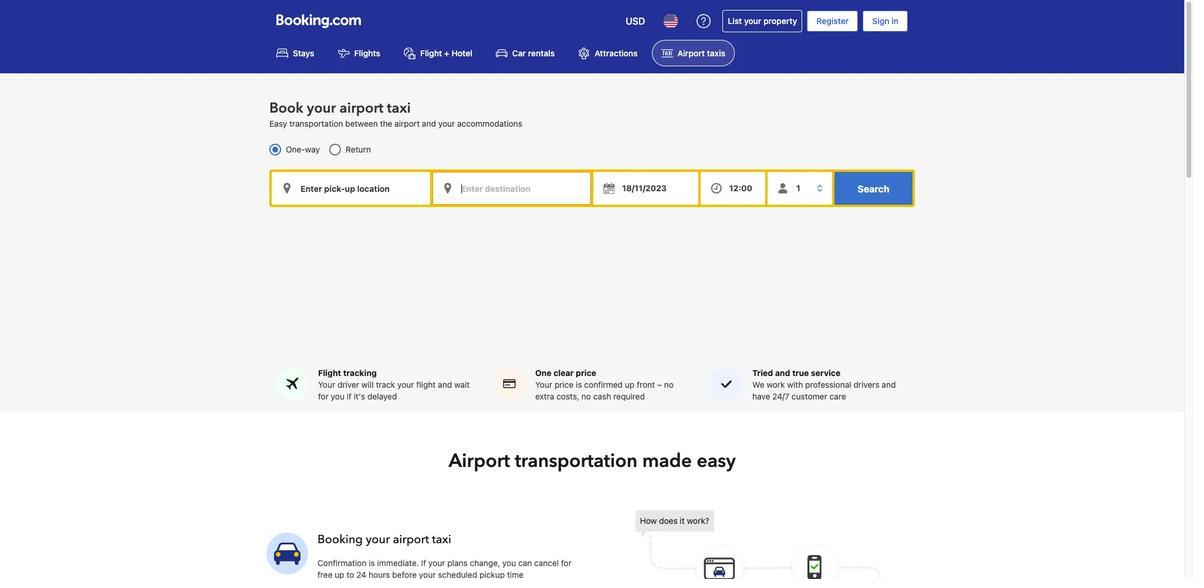 Task type: describe. For each thing, give the bounding box(es) containing it.
in
[[892, 16, 899, 26]]

your right book
[[307, 99, 336, 118]]

it's
[[354, 391, 365, 401]]

attractions link
[[569, 40, 647, 67]]

transportation inside book your airport taxi easy transportation between the airport and your accommodations
[[289, 119, 343, 129]]

usd
[[626, 16, 646, 26]]

accommodations
[[457, 119, 523, 129]]

property
[[764, 16, 798, 26]]

costs,
[[557, 391, 580, 401]]

booking
[[318, 532, 363, 548]]

your left accommodations
[[438, 119, 455, 129]]

your inside one clear price your price is confirmed up front – no extra costs, no cash required
[[536, 380, 553, 390]]

if
[[347, 391, 352, 401]]

search
[[858, 184, 890, 195]]

for for flight tracking your driver will track your flight and wait for you if it's delayed
[[318, 391, 329, 401]]

1 vertical spatial price
[[555, 380, 574, 390]]

the
[[380, 119, 392, 129]]

service
[[811, 368, 841, 378]]

airport for booking
[[393, 532, 429, 548]]

care
[[830, 391, 846, 401]]

list your property
[[728, 16, 798, 26]]

your down 'if'
[[419, 570, 436, 580]]

your up the 'immediate.'
[[366, 532, 390, 548]]

airport for airport taxis
[[678, 48, 705, 58]]

customer
[[792, 391, 828, 401]]

driver
[[338, 380, 359, 390]]

flights link
[[329, 40, 390, 67]]

list
[[728, 16, 742, 26]]

true
[[793, 368, 809, 378]]

scheduled
[[438, 570, 477, 580]]

flights
[[354, 48, 381, 58]]

hours
[[369, 570, 390, 580]]

time
[[507, 570, 524, 580]]

flight + hotel
[[420, 48, 473, 58]]

up inside one clear price your price is confirmed up front – no extra costs, no cash required
[[625, 380, 635, 390]]

search button
[[835, 172, 913, 205]]

change,
[[470, 558, 500, 568]]

cancel
[[534, 558, 559, 568]]

1 horizontal spatial price
[[576, 368, 597, 378]]

book your airport taxi easy transportation between the airport and your accommodations
[[270, 99, 523, 129]]

one-
[[286, 145, 305, 155]]

made
[[643, 448, 692, 474]]

flight + hotel link
[[395, 40, 482, 67]]

sign
[[873, 16, 890, 26]]

drivers
[[854, 380, 880, 390]]

work
[[767, 380, 785, 390]]

24/7
[[773, 391, 790, 401]]

confirmed
[[585, 380, 623, 390]]

booking.com online hotel reservations image
[[277, 14, 361, 28]]

immediate.
[[377, 558, 419, 568]]

sign in
[[873, 16, 899, 26]]

wait
[[454, 380, 470, 390]]

professional
[[806, 380, 852, 390]]

0 horizontal spatial no
[[582, 391, 591, 401]]

register
[[817, 16, 849, 26]]

we
[[753, 380, 765, 390]]

12:00
[[730, 183, 753, 193]]

18/11/2023 button
[[594, 172, 699, 205]]

and up work
[[776, 368, 791, 378]]

one-way
[[286, 145, 320, 155]]

–
[[658, 380, 662, 390]]

confirmation is immediate. if your plans change, you can cancel for free up to 24 hours before your scheduled pickup time
[[318, 558, 572, 580]]

list your property link
[[723, 10, 803, 32]]

easy
[[270, 119, 287, 129]]

cash
[[594, 391, 611, 401]]

up inside confirmation is immediate. if your plans change, you can cancel for free up to 24 hours before your scheduled pickup time
[[335, 570, 345, 580]]

airport for airport transportation made easy
[[449, 448, 510, 474]]

confirmation
[[318, 558, 367, 568]]

it
[[680, 516, 685, 526]]

tracking
[[343, 368, 377, 378]]

airport taxis
[[678, 48, 726, 58]]

front
[[637, 380, 655, 390]]

24
[[357, 570, 367, 580]]

tried and true service we work with professional drivers and have 24/7 customer care
[[753, 368, 896, 401]]

to
[[347, 570, 354, 580]]

is inside confirmation is immediate. if your plans change, you can cancel for free up to 24 hours before your scheduled pickup time
[[369, 558, 375, 568]]

will
[[362, 380, 374, 390]]

your inside flight tracking your driver will track your flight and wait for you if it's delayed
[[318, 380, 335, 390]]



Task type: vqa. For each thing, say whether or not it's contained in the screenshot.
Register
yes



Task type: locate. For each thing, give the bounding box(es) containing it.
stays link
[[267, 40, 324, 67]]

0 horizontal spatial transportation
[[289, 119, 343, 129]]

easy
[[697, 448, 736, 474]]

flight up driver
[[318, 368, 341, 378]]

no right –
[[665, 380, 674, 390]]

and
[[422, 119, 436, 129], [776, 368, 791, 378], [438, 380, 452, 390], [882, 380, 896, 390]]

2 vertical spatial airport
[[393, 532, 429, 548]]

airport for book
[[340, 99, 384, 118]]

1 horizontal spatial taxi
[[432, 532, 452, 548]]

transportation
[[289, 119, 343, 129], [515, 448, 638, 474]]

1 vertical spatial flight
[[318, 368, 341, 378]]

stays
[[293, 48, 314, 58]]

you inside confirmation is immediate. if your plans change, you can cancel for free up to 24 hours before your scheduled pickup time
[[503, 558, 516, 568]]

price up confirmed
[[576, 368, 597, 378]]

booking airport taxi image
[[636, 511, 882, 580], [267, 533, 308, 575]]

and left wait
[[438, 380, 452, 390]]

0 vertical spatial taxi
[[387, 99, 411, 118]]

your inside list your property link
[[745, 16, 762, 26]]

taxi inside book your airport taxi easy transportation between the airport and your accommodations
[[387, 99, 411, 118]]

price
[[576, 368, 597, 378], [555, 380, 574, 390]]

airport transportation made easy
[[449, 448, 736, 474]]

1 horizontal spatial no
[[665, 380, 674, 390]]

flight
[[420, 48, 442, 58], [318, 368, 341, 378]]

0 horizontal spatial flight
[[318, 368, 341, 378]]

no
[[665, 380, 674, 390], [582, 391, 591, 401]]

is
[[576, 380, 582, 390], [369, 558, 375, 568]]

taxi for booking
[[432, 532, 452, 548]]

for inside confirmation is immediate. if your plans change, you can cancel for free up to 24 hours before your scheduled pickup time
[[561, 558, 572, 568]]

taxi
[[387, 99, 411, 118], [432, 532, 452, 548]]

how
[[640, 516, 657, 526]]

up up required
[[625, 380, 635, 390]]

is up costs,
[[576, 380, 582, 390]]

for right cancel in the bottom left of the page
[[561, 558, 572, 568]]

0 vertical spatial no
[[665, 380, 674, 390]]

and right the drivers
[[882, 380, 896, 390]]

your right list
[[745, 16, 762, 26]]

taxi up the the
[[387, 99, 411, 118]]

for inside flight tracking your driver will track your flight and wait for you if it's delayed
[[318, 391, 329, 401]]

flight left +
[[420, 48, 442, 58]]

attractions
[[595, 48, 638, 58]]

return
[[346, 145, 371, 155]]

plans
[[448, 558, 468, 568]]

clear
[[554, 368, 574, 378]]

1 vertical spatial up
[[335, 570, 345, 580]]

1 vertical spatial is
[[369, 558, 375, 568]]

rentals
[[528, 48, 555, 58]]

you inside flight tracking your driver will track your flight and wait for you if it's delayed
[[331, 391, 345, 401]]

your right 'if'
[[429, 558, 445, 568]]

one clear price your price is confirmed up front – no extra costs, no cash required
[[536, 368, 674, 401]]

if
[[421, 558, 426, 568]]

and right the the
[[422, 119, 436, 129]]

0 horizontal spatial price
[[555, 380, 574, 390]]

0 vertical spatial is
[[576, 380, 582, 390]]

1 horizontal spatial you
[[503, 558, 516, 568]]

1 horizontal spatial booking airport taxi image
[[636, 511, 882, 580]]

car rentals link
[[487, 40, 564, 67]]

2 your from the left
[[536, 380, 553, 390]]

up left to
[[335, 570, 345, 580]]

between
[[345, 119, 378, 129]]

airport up between
[[340, 99, 384, 118]]

0 vertical spatial up
[[625, 380, 635, 390]]

18/11/2023
[[622, 183, 667, 193]]

your down the one
[[536, 380, 553, 390]]

flight for flight tracking your driver will track your flight and wait for you if it's delayed
[[318, 368, 341, 378]]

way
[[305, 145, 320, 155]]

tried
[[753, 368, 774, 378]]

1 vertical spatial transportation
[[515, 448, 638, 474]]

0 vertical spatial you
[[331, 391, 345, 401]]

your right track
[[398, 380, 414, 390]]

required
[[614, 391, 645, 401]]

work?
[[687, 516, 710, 526]]

free
[[318, 570, 333, 580]]

flight tracking your driver will track your flight and wait for you if it's delayed
[[318, 368, 470, 401]]

0 horizontal spatial for
[[318, 391, 329, 401]]

0 vertical spatial airport
[[340, 99, 384, 118]]

car
[[513, 48, 526, 58]]

1 horizontal spatial is
[[576, 380, 582, 390]]

taxi for book
[[387, 99, 411, 118]]

0 horizontal spatial airport
[[449, 448, 510, 474]]

1 horizontal spatial for
[[561, 558, 572, 568]]

book
[[270, 99, 303, 118]]

1 vertical spatial airport
[[395, 119, 420, 129]]

and inside book your airport taxi easy transportation between the airport and your accommodations
[[422, 119, 436, 129]]

0 horizontal spatial booking airport taxi image
[[267, 533, 308, 575]]

price down clear
[[555, 380, 574, 390]]

before
[[392, 570, 417, 580]]

is up hours
[[369, 558, 375, 568]]

is inside one clear price your price is confirmed up front – no extra costs, no cash required
[[576, 380, 582, 390]]

up
[[625, 380, 635, 390], [335, 570, 345, 580]]

for left if
[[318, 391, 329, 401]]

no left cash
[[582, 391, 591, 401]]

one
[[536, 368, 552, 378]]

1 horizontal spatial flight
[[420, 48, 442, 58]]

flight for flight + hotel
[[420, 48, 442, 58]]

1 horizontal spatial airport
[[678, 48, 705, 58]]

0 vertical spatial price
[[576, 368, 597, 378]]

delayed
[[368, 391, 397, 401]]

0 vertical spatial airport
[[678, 48, 705, 58]]

flight
[[417, 380, 436, 390]]

1 horizontal spatial transportation
[[515, 448, 638, 474]]

register link
[[808, 11, 859, 32]]

extra
[[536, 391, 555, 401]]

1 your from the left
[[318, 380, 335, 390]]

you up 'time'
[[503, 558, 516, 568]]

airport
[[340, 99, 384, 118], [395, 119, 420, 129], [393, 532, 429, 548]]

0 horizontal spatial up
[[335, 570, 345, 580]]

airport up 'if'
[[393, 532, 429, 548]]

your inside flight tracking your driver will track your flight and wait for you if it's delayed
[[398, 380, 414, 390]]

Enter pick-up location text field
[[272, 172, 430, 205]]

0 vertical spatial transportation
[[289, 119, 343, 129]]

1 horizontal spatial your
[[536, 380, 553, 390]]

12:00 button
[[701, 172, 766, 205]]

0 vertical spatial for
[[318, 391, 329, 401]]

you left if
[[331, 391, 345, 401]]

does
[[659, 516, 678, 526]]

usd button
[[619, 7, 653, 35]]

Enter destination text field
[[433, 172, 591, 205]]

how does it work?
[[640, 516, 710, 526]]

taxi up plans at the bottom left of the page
[[432, 532, 452, 548]]

your
[[318, 380, 335, 390], [536, 380, 553, 390]]

you
[[331, 391, 345, 401], [503, 558, 516, 568]]

hotel
[[452, 48, 473, 58]]

pickup
[[480, 570, 505, 580]]

have
[[753, 391, 771, 401]]

1 vertical spatial taxi
[[432, 532, 452, 548]]

1 vertical spatial airport
[[449, 448, 510, 474]]

0 horizontal spatial taxi
[[387, 99, 411, 118]]

your left driver
[[318, 380, 335, 390]]

booking your airport taxi
[[318, 532, 452, 548]]

with
[[788, 380, 803, 390]]

+
[[444, 48, 450, 58]]

1 vertical spatial no
[[582, 391, 591, 401]]

can
[[519, 558, 532, 568]]

0 horizontal spatial your
[[318, 380, 335, 390]]

0 horizontal spatial is
[[369, 558, 375, 568]]

airport right the the
[[395, 119, 420, 129]]

sign in link
[[863, 11, 908, 32]]

0 horizontal spatial you
[[331, 391, 345, 401]]

0 vertical spatial flight
[[420, 48, 442, 58]]

track
[[376, 380, 395, 390]]

for
[[318, 391, 329, 401], [561, 558, 572, 568]]

airport
[[678, 48, 705, 58], [449, 448, 510, 474]]

1 vertical spatial for
[[561, 558, 572, 568]]

1 vertical spatial you
[[503, 558, 516, 568]]

flight inside flight tracking your driver will track your flight and wait for you if it's delayed
[[318, 368, 341, 378]]

airport taxis link
[[652, 40, 735, 67]]

taxis
[[707, 48, 726, 58]]

for for confirmation is immediate. if your plans change, you can cancel for free up to 24 hours before your scheduled pickup time
[[561, 558, 572, 568]]

1 horizontal spatial up
[[625, 380, 635, 390]]

car rentals
[[513, 48, 555, 58]]

and inside flight tracking your driver will track your flight and wait for you if it's delayed
[[438, 380, 452, 390]]



